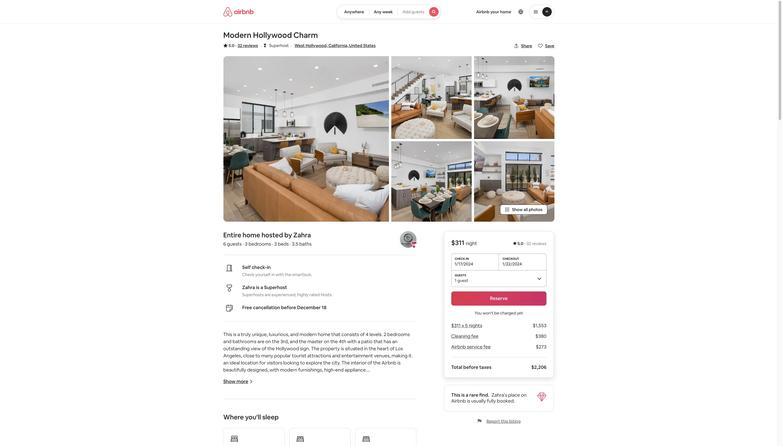Task type: locate. For each thing, give the bounding box(es) containing it.
5.0 up 1/22/2024
[[518, 241, 524, 246]]

$311
[[452, 239, 465, 247], [452, 323, 461, 329]]

outstanding
[[223, 346, 250, 352]]

the
[[311, 346, 319, 352], [342, 360, 350, 366]]

a for this is a truly unique, luxurious, and modern home that consists of 4 levels. 2 bedrooms and bathrooms are on the 3rd, and the master on the 4th with a patio that has an outstanding view of the hollywood sign. the property is situated in the heart of los angeles, close to many popular tourist attractions and entertainment venues, making it. an ideal location for visitors looking to explore the city. the interior of the airbnb is beautifully designed, with modern furnishings, high-end appliance.
[[238, 331, 240, 338]]

bedrooms up has
[[388, 331, 410, 338]]

hollywood down 3rd, at left bottom
[[276, 346, 299, 352]]

cleaning fee
[[452, 333, 479, 339]]

5.0 · 32 reviews down modern
[[229, 43, 258, 48]]

airbnb down 'cleaning'
[[452, 344, 466, 350]]

0 vertical spatial before
[[281, 305, 296, 311]]

this left "rare" on the bottom
[[452, 392, 461, 398]]

1 vertical spatial reviews
[[532, 241, 547, 246]]

you
[[475, 310, 482, 316]]

with
[[276, 272, 284, 277], [347, 339, 357, 345], [270, 367, 279, 373]]

0 vertical spatial that
[[332, 331, 341, 338]]

1 horizontal spatial before
[[464, 364, 479, 371]]

airbnb left "rare" on the bottom
[[452, 398, 466, 404]]

on right 'place'
[[521, 392, 527, 398]]

0 horizontal spatial home
[[243, 231, 260, 239]]

hollywood
[[253, 30, 292, 40], [276, 346, 299, 352]]

a inside zahra is a superhost superhosts are experienced, highly rated hosts.
[[261, 284, 263, 291]]

nights
[[469, 323, 483, 329]]

this for this is a truly unique, luxurious, and modern home that consists of 4 levels. 2 bedrooms and bathrooms are on the 3rd, and the master on the 4th with a patio that has an outstanding view of the hollywood sign. the property is situated in the heart of los angeles, close to many popular tourist attractions and entertainment venues, making it. an ideal location for visitors looking to explore the city. the interior of the airbnb is beautifully designed, with modern furnishings, high-end appliance.
[[223, 331, 232, 338]]

5.0 down modern
[[229, 43, 235, 48]]

in right yourself
[[272, 272, 275, 277]]

show down beautifully
[[223, 378, 236, 385]]

airbnb
[[476, 9, 490, 14], [452, 344, 466, 350], [382, 360, 397, 366], [452, 398, 466, 404]]

5.0 · 32 reviews up 1/22/2024
[[518, 241, 547, 246]]

$311 night
[[452, 239, 477, 247]]

hollywood inside this is a truly unique, luxurious, and modern home that consists of 4 levels. 2 bedrooms and bathrooms are on the 3rd, and the master on the 4th with a patio that has an outstanding view of the hollywood sign. the property is situated in the heart of los angeles, close to many popular tourist attractions and entertainment venues, making it. an ideal location for visitors looking to explore the city. the interior of the airbnb is beautifully designed, with modern furnishings, high-end appliance.
[[276, 346, 299, 352]]

modern down looking at the bottom of page
[[280, 367, 297, 373]]

before
[[281, 305, 296, 311], [464, 364, 479, 371]]

the up many
[[267, 346, 275, 352]]

in
[[267, 264, 271, 271], [272, 272, 275, 277], [364, 346, 368, 352]]

zahra's
[[492, 392, 507, 398]]

this
[[501, 419, 508, 424]]

18
[[322, 305, 327, 311]]

consists
[[342, 331, 359, 338]]

1 vertical spatial to
[[300, 360, 305, 366]]

hosted
[[262, 231, 283, 239]]

1 horizontal spatial 3
[[274, 241, 277, 247]]

0 vertical spatial bedrooms
[[249, 241, 271, 247]]

1 vertical spatial with
[[347, 339, 357, 345]]

on down the unique,
[[266, 339, 271, 345]]

the left smartlock.
[[285, 272, 291, 277]]

airbnb inside profile element
[[476, 9, 490, 14]]

on up property
[[324, 339, 330, 345]]

superhost
[[269, 43, 289, 48], [264, 284, 287, 291]]

an right has
[[392, 339, 398, 345]]

home inside profile element
[[500, 9, 511, 14]]

won't
[[483, 310, 494, 316]]

of up many
[[262, 346, 266, 352]]

0 horizontal spatial bedrooms
[[249, 241, 271, 247]]

1 vertical spatial this
[[452, 392, 461, 398]]

5.0
[[229, 43, 235, 48], [518, 241, 524, 246]]

0 vertical spatial home
[[500, 9, 511, 14]]

3.5
[[292, 241, 298, 247]]

0 horizontal spatial in
[[267, 264, 271, 271]]

0 horizontal spatial guests
[[227, 241, 242, 247]]

with right yourself
[[276, 272, 284, 277]]

this inside this is a truly unique, luxurious, and modern home that consists of 4 levels. 2 bedrooms and bathrooms are on the 3rd, and the master on the 4th with a patio that has an outstanding view of the hollywood sign. the property is situated in the heart of los angeles, close to many popular tourist attractions and entertainment venues, making it. an ideal location for visitors looking to explore the city. the interior of the airbnb is beautifully designed, with modern furnishings, high-end appliance.
[[223, 331, 232, 338]]

open living area with gourmet kitchen on the second floor image
[[391, 56, 472, 139]]

find.
[[480, 392, 490, 398]]

3
[[245, 241, 248, 247], [274, 241, 277, 247]]

2 3 from the left
[[274, 241, 277, 247]]

of
[[360, 331, 365, 338], [262, 346, 266, 352], [390, 346, 395, 352], [368, 360, 372, 366]]

view
[[251, 346, 261, 352]]

1 horizontal spatial home
[[318, 331, 330, 338]]

0 horizontal spatial are
[[258, 339, 265, 345]]

0 horizontal spatial the
[[311, 346, 319, 352]]

$311 left 'night'
[[452, 239, 465, 247]]

the down patio
[[369, 346, 376, 352]]

before right total
[[464, 364, 479, 371]]

1 $311 from the top
[[452, 239, 465, 247]]

to down 'tourist'
[[300, 360, 305, 366]]

2 $311 from the top
[[452, 323, 461, 329]]

1 horizontal spatial on
[[324, 339, 330, 345]]

2 vertical spatial in
[[364, 346, 368, 352]]

is left usually
[[467, 398, 471, 404]]

0 horizontal spatial before
[[281, 305, 296, 311]]

home right entire
[[243, 231, 260, 239]]

attractions
[[307, 353, 331, 359]]

on
[[266, 339, 271, 345], [324, 339, 330, 345], [521, 392, 527, 398]]

1 horizontal spatial to
[[300, 360, 305, 366]]

hosts.
[[321, 292, 333, 297]]

airbnb inside zahra's place on airbnb is usually fully booked.
[[452, 398, 466, 404]]

0 vertical spatial $311
[[452, 239, 465, 247]]

reviews
[[243, 43, 258, 48], [532, 241, 547, 246]]

0 horizontal spatial an
[[223, 360, 229, 366]]

1 guest button
[[452, 270, 547, 287]]

a up superhosts
[[261, 284, 263, 291]]

1 horizontal spatial fee
[[484, 344, 491, 350]]

0 vertical spatial with
[[276, 272, 284, 277]]

share
[[521, 43, 532, 48]]

fully
[[487, 398, 496, 404]]

many
[[261, 353, 273, 359]]

1 vertical spatial modern
[[280, 367, 297, 373]]

1 horizontal spatial show
[[512, 207, 523, 212]]

this up outstanding
[[223, 331, 232, 338]]

bedrooms
[[249, 241, 271, 247], [388, 331, 410, 338]]

$311 for $311 night
[[452, 239, 465, 247]]

0 horizontal spatial show
[[223, 378, 236, 385]]

1 vertical spatial 5.0 · 32 reviews
[[518, 241, 547, 246]]

2 horizontal spatial home
[[500, 9, 511, 14]]

are up cancellation at the bottom of the page
[[265, 292, 271, 297]]

the living room is on the second floor, right above a privtetwo car garage. image
[[474, 141, 555, 222]]

1 vertical spatial fee
[[484, 344, 491, 350]]

before down experienced,
[[281, 305, 296, 311]]

1 horizontal spatial bedrooms
[[388, 331, 410, 338]]

of left 4
[[360, 331, 365, 338]]

1 3 from the left
[[245, 241, 248, 247]]

with down visitors
[[270, 367, 279, 373]]

airbnb service fee button
[[452, 344, 491, 350]]

to
[[256, 353, 260, 359], [300, 360, 305, 366]]

any
[[374, 9, 382, 14]]

$273
[[536, 344, 547, 350]]

1 horizontal spatial this
[[452, 392, 461, 398]]

the up sign.
[[299, 339, 307, 345]]

smartlock.
[[292, 272, 312, 277]]

report this listing button
[[477, 419, 521, 424]]

None search field
[[337, 5, 441, 19]]

show all photos button
[[500, 205, 547, 215]]

1 vertical spatial home
[[243, 231, 260, 239]]

1 vertical spatial an
[[223, 360, 229, 366]]

fee
[[472, 333, 479, 339], [484, 344, 491, 350]]

1 vertical spatial $311
[[452, 323, 461, 329]]

32 reviews button
[[238, 43, 258, 48]]

an
[[392, 339, 398, 345], [223, 360, 229, 366]]

1 horizontal spatial an
[[392, 339, 398, 345]]

2 horizontal spatial in
[[364, 346, 368, 352]]

an left "ideal"
[[223, 360, 229, 366]]

self check-in check yourself in with the smartlock.
[[242, 264, 312, 277]]

fee up "service"
[[472, 333, 479, 339]]

1 horizontal spatial guests
[[412, 9, 425, 14]]

experienced,
[[272, 292, 297, 297]]

guest
[[458, 278, 469, 283]]

west
[[295, 43, 305, 48]]

show inside 'button'
[[512, 207, 523, 212]]

hollywood up 󰀃
[[253, 30, 292, 40]]

looking
[[283, 360, 299, 366]]

2 horizontal spatial on
[[521, 392, 527, 398]]

that up 4th on the left bottom of page
[[332, 331, 341, 338]]

that down "levels."
[[374, 339, 383, 345]]

1 vertical spatial 5.0
[[518, 241, 524, 246]]

zahra is a superhost. learn more about zahra. image
[[400, 231, 417, 248], [400, 231, 417, 248]]

0 horizontal spatial 5.0 · 32 reviews
[[229, 43, 258, 48]]

superhost down modern hollywood charm
[[269, 43, 289, 48]]

place
[[509, 392, 520, 398]]

charged
[[500, 310, 516, 316]]

2
[[384, 331, 387, 338]]

with inside self check-in check yourself in with the smartlock.
[[276, 272, 284, 277]]

1 vertical spatial 32
[[527, 241, 532, 246]]

guests down entire
[[227, 241, 242, 247]]

is up superhosts
[[256, 284, 260, 291]]

bedrooms inside this is a truly unique, luxurious, and modern home that consists of 4 levels. 2 bedrooms and bathrooms are on the 3rd, and the master on the 4th with a patio that has an outstanding view of the hollywood sign. the property is situated in the heart of los angeles, close to many popular tourist attractions and entertainment venues, making it. an ideal location for visitors looking to explore the city. the interior of the airbnb is beautifully designed, with modern furnishings, high-end appliance.
[[388, 331, 410, 338]]

3rd,
[[281, 339, 289, 345]]

that
[[332, 331, 341, 338], [374, 339, 383, 345]]

2 vertical spatial home
[[318, 331, 330, 338]]

1 vertical spatial are
[[258, 339, 265, 345]]

show left all
[[512, 207, 523, 212]]

a for this is a rare find.
[[466, 392, 469, 398]]

0 horizontal spatial reviews
[[243, 43, 258, 48]]

1 vertical spatial hollywood
[[276, 346, 299, 352]]

week
[[383, 9, 393, 14]]

airbnb left your
[[476, 9, 490, 14]]

0 horizontal spatial modern
[[280, 367, 297, 373]]

0 horizontal spatial 5.0
[[229, 43, 235, 48]]

0 horizontal spatial 32
[[238, 43, 242, 48]]

home up master
[[318, 331, 330, 338]]

photos
[[529, 207, 543, 212]]

and up outstanding
[[223, 339, 232, 345]]

3 left beds
[[274, 241, 277, 247]]

none search field containing anywhere
[[337, 5, 441, 19]]

home right your
[[500, 9, 511, 14]]

states
[[363, 43, 376, 48]]

are down the unique,
[[258, 339, 265, 345]]

a
[[261, 284, 263, 291], [238, 331, 240, 338], [358, 339, 360, 345], [466, 392, 469, 398]]

1 vertical spatial in
[[272, 272, 275, 277]]

0 vertical spatial guests
[[412, 9, 425, 14]]

in up yourself
[[267, 264, 271, 271]]

save button
[[536, 41, 557, 51]]

superhost up experienced,
[[264, 284, 287, 291]]

the up end at the bottom left of page
[[342, 360, 350, 366]]

1 vertical spatial show
[[223, 378, 236, 385]]

0 horizontal spatial 3
[[245, 241, 248, 247]]

are
[[265, 292, 271, 297], [258, 339, 265, 345]]

1 horizontal spatial 5.0 · 32 reviews
[[518, 241, 547, 246]]

modern up master
[[300, 331, 317, 338]]

charm
[[294, 30, 318, 40]]

to down view
[[256, 353, 260, 359]]

a for zahra is a superhost superhosts are experienced, highly rated hosts.
[[261, 284, 263, 291]]

are inside this is a truly unique, luxurious, and modern home that consists of 4 levels. 2 bedrooms and bathrooms are on the 3rd, and the master on the 4th with a patio that has an outstanding view of the hollywood sign. the property is situated in the heart of los angeles, close to many popular tourist attractions and entertainment venues, making it. an ideal location for visitors looking to explore the city. the interior of the airbnb is beautifully designed, with modern furnishings, high-end appliance.
[[258, 339, 265, 345]]

5.0 · 32 reviews
[[229, 43, 258, 48], [518, 241, 547, 246]]

1 horizontal spatial the
[[342, 360, 350, 366]]

home inside entire home hosted by zahra 6 guests · 3 bedrooms · 3 beds · 3.5 baths
[[243, 231, 260, 239]]

0 horizontal spatial fee
[[472, 333, 479, 339]]

a left "rare" on the bottom
[[466, 392, 469, 398]]

0 vertical spatial fee
[[472, 333, 479, 339]]

airbnb down venues,
[[382, 360, 397, 366]]

bedrooms inside entire home hosted by zahra 6 guests · 3 bedrooms · 3 beds · 3.5 baths
[[249, 241, 271, 247]]

check
[[242, 272, 255, 277]]

0 vertical spatial this
[[223, 331, 232, 338]]

0 vertical spatial modern
[[300, 331, 317, 338]]

living room on the second floor image
[[223, 56, 389, 222]]

fee right "service"
[[484, 344, 491, 350]]

sleep
[[262, 413, 279, 421]]

1 horizontal spatial that
[[374, 339, 383, 345]]

self
[[242, 264, 251, 271]]

$311 left x
[[452, 323, 461, 329]]

0 vertical spatial are
[[265, 292, 271, 297]]

1 vertical spatial superhost
[[264, 284, 287, 291]]

airbnb inside this is a truly unique, luxurious, and modern home that consists of 4 levels. 2 bedrooms and bathrooms are on the 3rd, and the master on the 4th with a patio that has an outstanding view of the hollywood sign. the property is situated in the heart of los angeles, close to many popular tourist attractions and entertainment venues, making it. an ideal location for visitors looking to explore the city. the interior of the airbnb is beautifully designed, with modern furnishings, high-end appliance.
[[382, 360, 397, 366]]

for
[[260, 360, 266, 366]]

0 vertical spatial to
[[256, 353, 260, 359]]

it.
[[409, 353, 413, 359]]

1 vertical spatial guests
[[227, 241, 242, 247]]

high-
[[324, 367, 335, 373]]

the down master
[[311, 346, 319, 352]]

4th
[[339, 339, 346, 345]]

a left truly
[[238, 331, 240, 338]]

0 vertical spatial an
[[392, 339, 398, 345]]

in down patio
[[364, 346, 368, 352]]

$380
[[536, 333, 547, 339]]

guests right 'add'
[[412, 9, 425, 14]]

0 horizontal spatial this
[[223, 331, 232, 338]]

1 vertical spatial before
[[464, 364, 479, 371]]

with down consists
[[347, 339, 357, 345]]

venues,
[[374, 353, 391, 359]]

this
[[223, 331, 232, 338], [452, 392, 461, 398]]

$2,206
[[532, 364, 547, 371]]

1 vertical spatial that
[[374, 339, 383, 345]]

$311 for $311 x 5 nights
[[452, 323, 461, 329]]

3 right 6 at the bottom of page
[[245, 241, 248, 247]]

1 vertical spatial bedrooms
[[388, 331, 410, 338]]

0 vertical spatial show
[[512, 207, 523, 212]]

1 horizontal spatial are
[[265, 292, 271, 297]]

any week
[[374, 9, 393, 14]]

bedrooms down hosted
[[249, 241, 271, 247]]

2 vertical spatial with
[[270, 367, 279, 373]]



Task type: vqa. For each thing, say whether or not it's contained in the screenshot.
Google map
Showing 22 stays. region
no



Task type: describe. For each thing, give the bounding box(es) containing it.
0 vertical spatial 5.0
[[229, 43, 235, 48]]

designed,
[[247, 367, 269, 373]]

0 vertical spatial 5.0 · 32 reviews
[[229, 43, 258, 48]]

has
[[384, 339, 391, 345]]

superhosts
[[242, 292, 264, 297]]

superhost inside zahra is a superhost superhosts are experienced, highly rated hosts.
[[264, 284, 287, 291]]

0 vertical spatial hollywood
[[253, 30, 292, 40]]

of left los
[[390, 346, 395, 352]]

guests inside 'add guests' button
[[412, 9, 425, 14]]

end
[[335, 367, 344, 373]]

0 vertical spatial 32
[[238, 43, 242, 48]]

appliance.
[[345, 367, 367, 373]]

save
[[545, 43, 555, 48]]

1 horizontal spatial modern
[[300, 331, 317, 338]]

1 guest
[[455, 278, 469, 283]]

beautifully
[[223, 367, 246, 373]]

is left "rare" on the bottom
[[462, 392, 465, 398]]

$311 x 5 nights button
[[452, 323, 483, 329]]

1 horizontal spatial 32
[[527, 241, 532, 246]]

the down venues,
[[373, 360, 381, 366]]

booked.
[[497, 398, 515, 404]]

united
[[349, 43, 363, 48]]

1 horizontal spatial 5.0
[[518, 241, 524, 246]]

night
[[466, 240, 477, 247]]

unique,
[[252, 331, 268, 338]]

anywhere
[[344, 9, 364, 14]]

cleaning
[[452, 333, 471, 339]]

usually
[[472, 398, 486, 404]]

truly
[[241, 331, 251, 338]]

󰀃
[[264, 43, 266, 48]]

$311 x 5 nights
[[452, 323, 483, 329]]

show for show all photos
[[512, 207, 523, 212]]

airbnb service fee
[[452, 344, 491, 350]]

highly
[[297, 292, 309, 297]]

$1,553
[[533, 323, 547, 329]]

6
[[223, 241, 226, 247]]

interior
[[351, 360, 367, 366]]

in inside this is a truly unique, luxurious, and modern home that consists of 4 levels. 2 bedrooms and bathrooms are on the 3rd, and the master on the 4th with a patio that has an outstanding view of the hollywood sign. the property is situated in the heart of los angeles, close to many popular tourist attractions and entertainment venues, making it. an ideal location for visitors looking to explore the city. the interior of the airbnb is beautifully designed, with modern furnishings, high-end appliance.
[[364, 346, 368, 352]]

location
[[241, 360, 259, 366]]

is inside zahra is a superhost superhosts are experienced, highly rated hosts.
[[256, 284, 260, 291]]

yourself
[[255, 272, 271, 277]]

home inside this is a truly unique, luxurious, and modern home that consists of 4 levels. 2 bedrooms and bathrooms are on the 3rd, and the master on the 4th with a patio that has an outstanding view of the hollywood sign. the property is situated in the heart of los angeles, close to many popular tourist attractions and entertainment venues, making it. an ideal location for visitors looking to explore the city. the interior of the airbnb is beautifully designed, with modern furnishings, high-end appliance.
[[318, 331, 330, 338]]

beds
[[278, 241, 289, 247]]

where
[[223, 413, 244, 421]]

rare
[[470, 392, 479, 398]]

check-
[[252, 264, 267, 271]]

0 vertical spatial superhost
[[269, 43, 289, 48]]

modern
[[223, 30, 251, 40]]

is inside zahra's place on airbnb is usually fully booked.
[[467, 398, 471, 404]]

all
[[524, 207, 528, 212]]

1/17/2024
[[455, 261, 473, 267]]

entire home hosted by zahra 6 guests · 3 bedrooms · 3 beds · 3.5 baths
[[223, 231, 312, 247]]

1 horizontal spatial reviews
[[532, 241, 547, 246]]

reserve
[[490, 295, 508, 302]]

you'll
[[245, 413, 261, 421]]

0 vertical spatial the
[[311, 346, 319, 352]]

explore
[[306, 360, 322, 366]]

show all photos
[[512, 207, 543, 212]]

x
[[462, 323, 464, 329]]

taxes
[[480, 364, 492, 371]]

heart
[[377, 346, 389, 352]]

1 horizontal spatial in
[[272, 272, 275, 277]]

and right 3rd, at left bottom
[[290, 339, 298, 345]]

luxurious,
[[269, 331, 289, 338]]

modern hollywood charm image 4 image
[[474, 56, 555, 139]]

the inside self check-in check yourself in with the smartlock.
[[285, 272, 291, 277]]

is down making
[[398, 360, 401, 366]]

the up high-
[[323, 360, 331, 366]]

west hollywood, california, united states button
[[295, 42, 376, 49]]

rated
[[310, 292, 320, 297]]

master
[[308, 339, 323, 345]]

any week button
[[369, 5, 398, 19]]

0 horizontal spatial that
[[332, 331, 341, 338]]

anywhere button
[[337, 5, 369, 19]]

show for show more
[[223, 378, 236, 385]]

hollywood,
[[306, 43, 328, 48]]

on inside zahra's place on airbnb is usually fully booked.
[[521, 392, 527, 398]]

entertainment
[[342, 353, 373, 359]]

bathrooms
[[233, 339, 257, 345]]

the up property
[[331, 339, 338, 345]]

share button
[[512, 41, 535, 51]]

0 vertical spatial in
[[267, 264, 271, 271]]

and up city.
[[332, 353, 341, 359]]

0 horizontal spatial on
[[266, 339, 271, 345]]

more
[[237, 378, 248, 385]]

of right interior
[[368, 360, 372, 366]]

a left patio
[[358, 339, 360, 345]]

show more
[[223, 378, 248, 385]]

profile element
[[448, 0, 555, 24]]

entire
[[223, 231, 241, 239]]

is down 4th on the left bottom of page
[[341, 346, 344, 352]]

0 vertical spatial reviews
[[243, 43, 258, 48]]

report this listing
[[487, 419, 521, 424]]

is left truly
[[233, 331, 237, 338]]

california,
[[329, 43, 348, 48]]

your
[[491, 9, 499, 14]]

close
[[243, 353, 255, 359]]

add guests
[[403, 9, 425, 14]]

you won't be charged yet
[[475, 310, 523, 316]]

guests inside entire home hosted by zahra 6 guests · 3 bedrooms · 3 beds · 3.5 baths
[[227, 241, 242, 247]]

this is a truly unique, luxurious, and modern home that consists of 4 levels. 2 bedrooms and bathrooms are on the 3rd, and the master on the 4th with a patio that has an outstanding view of the hollywood sign. the property is situated in the heart of los angeles, close to many popular tourist attractions and entertainment venues, making it. an ideal location for visitors looking to explore the city. the interior of the airbnb is beautifully designed, with modern furnishings, high-end appliance.
[[223, 331, 414, 373]]

the down luxurious,
[[272, 339, 279, 345]]

and right luxurious,
[[290, 331, 299, 338]]

are inside zahra is a superhost superhosts are experienced, highly rated hosts.
[[265, 292, 271, 297]]

1 vertical spatial the
[[342, 360, 350, 366]]

0 horizontal spatial to
[[256, 353, 260, 359]]

furnishings,
[[298, 367, 323, 373]]

making
[[392, 353, 408, 359]]

popular
[[274, 353, 291, 359]]

4
[[366, 331, 369, 338]]

tourist
[[292, 353, 306, 359]]

sign.
[[300, 346, 310, 352]]

free cancellation before december 18
[[242, 305, 327, 311]]

ideal
[[230, 360, 240, 366]]

angeles,
[[223, 353, 242, 359]]

this for this is a rare find.
[[452, 392, 461, 398]]

visitors
[[267, 360, 282, 366]]

airbnb your home link
[[473, 6, 515, 18]]

report
[[487, 419, 500, 424]]

zahra is a superhost superhosts are experienced, highly rated hosts.
[[242, 284, 333, 297]]

where you'll sleep
[[223, 413, 279, 421]]

open living area with gourmet kitchen image
[[391, 141, 472, 222]]

listing
[[509, 419, 521, 424]]



